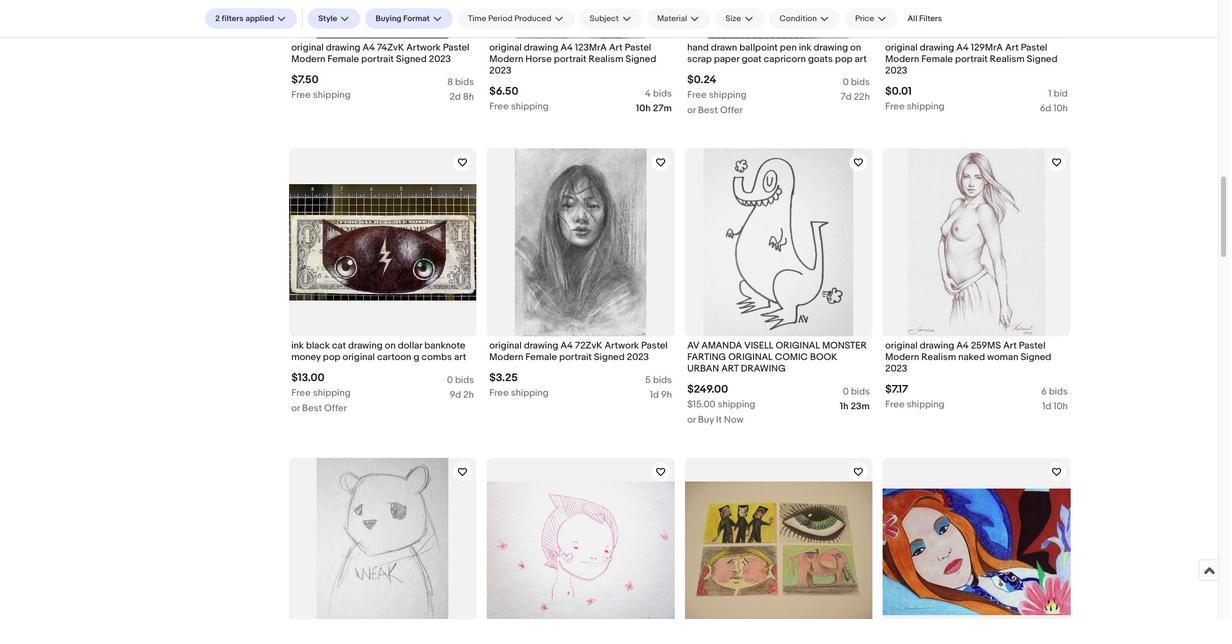Task type: describe. For each thing, give the bounding box(es) containing it.
bids inside 4 bids free shipping
[[653, 88, 672, 100]]

original aceo art card drawing, 1 collage lot #4 people face animal outsider raw image
[[685, 482, 873, 619]]

art for $13.00
[[454, 351, 466, 363]]

ballpoint
[[740, 41, 778, 54]]

time period produced
[[468, 13, 552, 24]]

10h for $7.17
[[1054, 401, 1068, 413]]

ink inside hand drawn ballpoint pen ink drawing on scrap paper goat capricorn goats pop art
[[799, 41, 812, 54]]

hand
[[687, 41, 709, 54]]

buy
[[698, 414, 714, 426]]

portrait for $3.25
[[559, 351, 592, 363]]

combs
[[422, 351, 452, 363]]

modern for $3.25
[[489, 351, 523, 363]]

naked
[[959, 351, 985, 363]]

original drawing a4 129mra art pastel modern female portrait realism signed 2023 image
[[883, 0, 1071, 9]]

10h 27m
[[636, 103, 672, 115]]

$0.24
[[687, 74, 717, 86]]

1d 9h
[[650, 389, 672, 401]]

amanda
[[701, 339, 742, 352]]

filters
[[919, 13, 942, 24]]

cartoon
[[377, 351, 411, 363]]

yoskay yamamoto  boy original comic book urban art drawing image
[[487, 482, 675, 619]]

original drawing a4 74zvk artwork pastel modern female portrait signed 2023 link
[[291, 41, 474, 68]]

a4 for $7.17
[[957, 339, 969, 352]]

6d
[[1040, 103, 1052, 115]]

drawing for $7.50
[[326, 41, 360, 54]]

signed inside the "original drawing a4 74zvk artwork pastel modern female portrait signed 2023"
[[396, 53, 427, 65]]

$7.17
[[885, 383, 908, 396]]

filters
[[222, 13, 244, 24]]

artwork for $3.25
[[605, 339, 639, 352]]

27m
[[653, 103, 672, 115]]

free for $7.17
[[885, 399, 905, 411]]

signed for $6.50
[[626, 53, 657, 65]]

shipping inside 4 bids free shipping
[[511, 101, 549, 113]]

8h
[[463, 91, 474, 103]]

7d
[[841, 91, 852, 103]]

original drawing a4 123mra art pastel modern horse portrait realism signed 2023 link
[[489, 41, 672, 80]]

a4 for $0.01
[[957, 41, 969, 54]]

2023 inside original drawing a4 72zvk artwork pastel modern female portrait signed 2023
[[627, 351, 649, 363]]

original drawing a4 74zvk artwork pastel modern female portrait signed 2023
[[291, 41, 470, 65]]

pastel for $7.50
[[443, 41, 470, 54]]

luke chueh  original  weak bear  original comic book urban art drawing image
[[317, 458, 449, 619]]

style button
[[308, 8, 360, 29]]

original drawing a4 129mra art pastel modern female portrait realism signed 2023
[[885, 41, 1058, 77]]

modern for $7.17
[[885, 351, 919, 363]]

time
[[468, 13, 486, 24]]

portrait for $7.50
[[361, 53, 394, 65]]

2d
[[450, 91, 461, 103]]

original drawing a4 259ms art pastel modern realism naked woman signed 2023
[[885, 339, 1052, 375]]

tom wesselmann / authentic mixed media on paper, art drawing signed. pop art image
[[883, 489, 1071, 615]]

bids inside 5 bids free shipping
[[653, 374, 672, 386]]

hand drawn ballpoint pen ink drawing on scrap paper goat capricorn goats pop art
[[687, 41, 867, 65]]

shipping inside 6 bids free shipping
[[907, 399, 945, 411]]

2d 8h
[[450, 91, 474, 103]]

0 bids $15.00 shipping
[[687, 386, 870, 411]]

art for $7.17
[[1003, 339, 1017, 352]]

a4 for $7.50
[[363, 41, 375, 54]]

female for $3.25
[[526, 351, 557, 363]]

free for $3.25
[[489, 387, 509, 399]]

ink black cat drawing on dollar banknote money pop original cartoon g combs art image
[[289, 184, 477, 300]]

$6.50
[[489, 85, 519, 98]]

pastel for $7.17
[[1019, 339, 1046, 352]]

hand drawn ballpoint pen ink drawing on scrap paper goat capricorn goats pop art link
[[687, 41, 870, 68]]

drawing for $7.17
[[920, 339, 954, 352]]

condition
[[780, 13, 817, 24]]

0 for $13.00
[[447, 374, 453, 386]]

capricorn
[[764, 53, 806, 65]]

9d 2h or best offer
[[291, 389, 474, 415]]

produced
[[515, 13, 552, 24]]

drawn
[[711, 41, 737, 54]]

all filters
[[908, 13, 942, 24]]

modern for $0.01
[[885, 53, 919, 65]]

5 bids free shipping
[[489, 374, 672, 399]]

scrap
[[687, 53, 712, 65]]

2023 inside the "original drawing a4 74zvk artwork pastel modern female portrait signed 2023"
[[429, 53, 451, 65]]

drawing for $3.25
[[524, 339, 558, 352]]

1d 10h
[[1043, 401, 1068, 413]]

$13.00
[[291, 372, 325, 384]]

a4 for $3.25
[[561, 339, 573, 352]]

1d for $3.25
[[650, 389, 659, 401]]

buying format button
[[365, 8, 453, 29]]

$7.50
[[291, 74, 319, 86]]

realism for $0.01
[[990, 53, 1025, 65]]

259ms
[[971, 339, 1001, 352]]

or for $0.24
[[687, 104, 696, 116]]

drawing
[[741, 363, 786, 375]]

shipping down the $13.00
[[313, 387, 351, 399]]

monster
[[822, 339, 867, 352]]

shipping inside the 8 bids free shipping
[[313, 89, 351, 101]]

realism for $6.50
[[589, 53, 624, 65]]

all filters button
[[903, 8, 947, 29]]

subject
[[590, 13, 619, 24]]

material button
[[647, 8, 710, 29]]

74zvk
[[377, 41, 404, 54]]

pastel for $6.50
[[625, 41, 651, 54]]

goat
[[742, 53, 762, 65]]

realism inside original drawing a4 259ms art pastel modern realism naked woman signed 2023
[[922, 351, 956, 363]]

$0.01
[[885, 85, 912, 98]]

art
[[721, 363, 739, 375]]

offer for $13.00
[[324, 402, 347, 415]]

1 bid free shipping
[[885, 88, 1068, 113]]

1
[[1049, 88, 1052, 100]]

9h
[[661, 389, 672, 401]]

1d for $7.17
[[1043, 401, 1052, 413]]

signed for $7.17
[[1021, 351, 1052, 363]]

style
[[318, 13, 337, 24]]

original for $3.25
[[489, 339, 522, 352]]

2
[[215, 13, 220, 24]]

art for $0.01
[[1005, 41, 1019, 54]]

bids inside 0 bids $15.00 shipping
[[851, 386, 870, 398]]

pastel for $3.25
[[641, 339, 668, 352]]

original drawing a4 72zvk artwork pastel modern female portrait signed 2023
[[489, 339, 668, 363]]

av amanda visell original monster farting original comic book urban art drawing image
[[704, 148, 854, 336]]

0 for $249.00
[[843, 386, 849, 398]]

$3.25
[[489, 372, 518, 384]]

size
[[726, 13, 741, 24]]

artwork for $7.50
[[406, 41, 441, 54]]

black
[[306, 339, 330, 352]]

or for $13.00
[[291, 402, 300, 415]]

129mra
[[971, 41, 1003, 54]]

or for $249.00
[[687, 414, 696, 426]]

0 bids free shipping for $13.00
[[291, 374, 474, 399]]

best for $0.24
[[698, 104, 718, 116]]

7d 22h or best offer
[[687, 91, 870, 116]]

format
[[403, 13, 430, 24]]

bids inside 6 bids free shipping
[[1049, 386, 1068, 398]]

subject button
[[580, 8, 642, 29]]

original for $7.17
[[885, 339, 918, 352]]



Task type: locate. For each thing, give the bounding box(es) containing it.
pen
[[780, 41, 797, 54]]

artwork down format
[[406, 41, 441, 54]]

72zvk
[[575, 339, 603, 352]]

1h
[[840, 401, 849, 413]]

offer inside 7d 22h or best offer
[[720, 104, 743, 116]]

drawing inside original drawing a4 72zvk artwork pastel modern female portrait signed 2023
[[524, 339, 558, 352]]

pastel right woman
[[1019, 339, 1046, 352]]

realism down subject
[[589, 53, 624, 65]]

art right combs
[[454, 351, 466, 363]]

portrait for $0.01
[[955, 53, 988, 65]]

best inside "9d 2h or best offer"
[[302, 402, 322, 415]]

ink inside the ink black cat drawing on dollar banknote money pop original cartoon g combs art
[[291, 339, 304, 352]]

free down '$7.17'
[[885, 399, 905, 411]]

comic
[[775, 351, 808, 363]]

a4 left 129mra
[[957, 41, 969, 54]]

modern up '$7.17'
[[885, 351, 919, 363]]

2023
[[429, 53, 451, 65], [489, 65, 512, 77], [885, 65, 908, 77], [627, 351, 649, 363], [885, 363, 908, 375]]

female for $0.01
[[922, 53, 953, 65]]

drawing right cat
[[348, 339, 383, 352]]

signed up "1"
[[1027, 53, 1058, 65]]

art up 22h
[[855, 53, 867, 65]]

signed inside original drawing a4 123mra art pastel modern horse portrait realism signed 2023
[[626, 53, 657, 65]]

original for $7.50
[[291, 41, 324, 54]]

original for $6.50
[[489, 41, 522, 54]]

bids up 23m
[[851, 386, 870, 398]]

best
[[698, 104, 718, 116], [302, 402, 322, 415]]

1 horizontal spatial 1d
[[1043, 401, 1052, 413]]

0 vertical spatial ink
[[799, 41, 812, 54]]

art right 129mra
[[1005, 41, 1019, 54]]

female inside the "original drawing a4 74zvk artwork pastel modern female portrait signed 2023"
[[328, 53, 359, 65]]

original up '$7.17'
[[885, 339, 918, 352]]

0 horizontal spatial artwork
[[406, 41, 441, 54]]

free down the $13.00
[[291, 387, 311, 399]]

1 horizontal spatial ink
[[799, 41, 812, 54]]

pop inside the ink black cat drawing on dollar banknote money pop original cartoon g combs art
[[323, 351, 340, 363]]

modern
[[291, 53, 325, 65], [489, 53, 523, 65], [885, 53, 919, 65], [489, 351, 523, 363], [885, 351, 919, 363]]

drawing inside hand drawn ballpoint pen ink drawing on scrap paper goat capricorn goats pop art
[[814, 41, 848, 54]]

0 vertical spatial art
[[855, 53, 867, 65]]

female left 72zvk
[[526, 351, 557, 363]]

best down $0.24
[[698, 104, 718, 116]]

offer for $0.24
[[720, 104, 743, 116]]

free down $6.50
[[489, 101, 509, 113]]

realism up '1 bid free shipping'
[[990, 53, 1025, 65]]

signed right woman
[[1021, 351, 1052, 363]]

female inside original drawing a4 129mra art pastel modern female portrait realism signed 2023
[[922, 53, 953, 65]]

a4 left 74zvk
[[363, 41, 375, 54]]

original up $3.25 at the left of page
[[489, 339, 522, 352]]

original
[[291, 41, 324, 54], [489, 41, 522, 54], [885, 41, 918, 54], [489, 339, 522, 352], [885, 339, 918, 352], [343, 351, 375, 363]]

free inside the 8 bids free shipping
[[291, 89, 311, 101]]

original drawing a4 74zvk artwork pastel modern female portrait signed 2023 image
[[317, 0, 449, 38]]

pastel inside original drawing a4 259ms art pastel modern realism naked woman signed 2023
[[1019, 339, 1046, 352]]

1 horizontal spatial realism
[[922, 351, 956, 363]]

9d
[[450, 389, 461, 401]]

ink black cat drawing on dollar banknote money pop original cartoon g combs art
[[291, 339, 466, 363]]

a4 left 123mra
[[561, 41, 573, 54]]

a4 inside original drawing a4 123mra art pastel modern horse portrait realism signed 2023
[[561, 41, 573, 54]]

modern left the horse
[[489, 53, 523, 65]]

original inside the "original drawing a4 74zvk artwork pastel modern female portrait signed 2023"
[[291, 41, 324, 54]]

drawing left 72zvk
[[524, 339, 558, 352]]

free inside '1 bid free shipping'
[[885, 101, 905, 113]]

original drawing a4 123mra art pastel modern horse portrait realism signed 2023 image
[[516, 0, 646, 38]]

pop right goats at right
[[835, 53, 853, 65]]

0 horizontal spatial on
[[385, 339, 396, 352]]

1d left 9h
[[650, 389, 659, 401]]

6d 10h
[[1040, 103, 1068, 115]]

pastel right 129mra
[[1021, 41, 1048, 54]]

original drawing a4 129mra art pastel modern female portrait realism signed 2023 link
[[885, 41, 1068, 80]]

0 horizontal spatial pop
[[323, 351, 340, 363]]

pastel inside original drawing a4 123mra art pastel modern horse portrait realism signed 2023
[[625, 41, 651, 54]]

1 horizontal spatial offer
[[720, 104, 743, 116]]

0 inside 0 bids $15.00 shipping
[[843, 386, 849, 398]]

horse
[[526, 53, 552, 65]]

art inside original drawing a4 123mra art pastel modern horse portrait realism signed 2023
[[609, 41, 623, 54]]

drawing down "produced"
[[524, 41, 558, 54]]

2023 up "5"
[[627, 351, 649, 363]]

a4 inside original drawing a4 259ms art pastel modern realism naked woman signed 2023
[[957, 339, 969, 352]]

modern inside original drawing a4 72zvk artwork pastel modern female portrait signed 2023
[[489, 351, 523, 363]]

drawing inside the ink black cat drawing on dollar banknote money pop original cartoon g combs art
[[348, 339, 383, 352]]

0 vertical spatial best
[[698, 104, 718, 116]]

0 vertical spatial artwork
[[406, 41, 441, 54]]

on left dollar
[[385, 339, 396, 352]]

money
[[291, 351, 321, 363]]

all
[[908, 13, 918, 24]]

portrait inside original drawing a4 72zvk artwork pastel modern female portrait signed 2023
[[559, 351, 592, 363]]

drawing down style dropdown button at the left
[[326, 41, 360, 54]]

or inside 1h 23m or buy it now
[[687, 414, 696, 426]]

signed for $0.01
[[1027, 53, 1058, 65]]

art for $0.24
[[855, 53, 867, 65]]

0 vertical spatial on
[[850, 41, 861, 54]]

original drawing a4 259ms art pastel modern realism naked woman signed 2023 link
[[885, 339, 1068, 378]]

ink black cat drawing on dollar banknote money pop original cartoon g combs art link
[[291, 339, 474, 367]]

best down the $13.00
[[302, 402, 322, 415]]

art inside original drawing a4 259ms art pastel modern realism naked woman signed 2023
[[1003, 339, 1017, 352]]

original drawing a4 72zvk artwork pastel modern female portrait signed 2023 image
[[515, 148, 647, 336]]

10h for $0.01
[[1054, 103, 1068, 115]]

free down $7.50
[[291, 89, 311, 101]]

0 horizontal spatial female
[[328, 53, 359, 65]]

goats
[[808, 53, 833, 65]]

free down $3.25 at the left of page
[[489, 387, 509, 399]]

original down time period produced
[[489, 41, 522, 54]]

buying format
[[376, 13, 430, 24]]

bids right 4
[[653, 88, 672, 100]]

2023 up $6.50
[[489, 65, 512, 77]]

drawing for $6.50
[[524, 41, 558, 54]]

hand drawn ballpoint pen ink drawing on scrap paper goat capricorn goats pop art image
[[708, 0, 849, 38]]

1 vertical spatial pop
[[323, 351, 340, 363]]

now
[[724, 414, 744, 426]]

5
[[645, 374, 651, 386]]

a4 left 259ms
[[957, 339, 969, 352]]

shipping down $0.01
[[907, 101, 945, 113]]

free
[[291, 89, 311, 101], [687, 89, 707, 101], [489, 101, 509, 113], [885, 101, 905, 113], [291, 387, 311, 399], [489, 387, 509, 399], [885, 399, 905, 411]]

free down $0.24
[[687, 89, 707, 101]]

signed
[[396, 53, 427, 65], [626, 53, 657, 65], [1027, 53, 1058, 65], [594, 351, 625, 363], [1021, 351, 1052, 363]]

0 bids free shipping down cartoon
[[291, 374, 474, 399]]

on inside the ink black cat drawing on dollar banknote money pop original cartoon g combs art
[[385, 339, 396, 352]]

modern inside the "original drawing a4 74zvk artwork pastel modern female portrait signed 2023"
[[291, 53, 325, 65]]

female for $7.50
[[328, 53, 359, 65]]

0 horizontal spatial 1d
[[650, 389, 659, 401]]

1 vertical spatial art
[[454, 351, 466, 363]]

0 vertical spatial offer
[[720, 104, 743, 116]]

or inside 7d 22h or best offer
[[687, 104, 696, 116]]

original
[[776, 339, 820, 352], [729, 351, 773, 363]]

1 horizontal spatial 0 bids free shipping
[[687, 76, 870, 101]]

2 filters applied
[[215, 13, 274, 24]]

bids right 6
[[1049, 386, 1068, 398]]

bids up 22h
[[851, 76, 870, 88]]

portrait inside the "original drawing a4 74zvk artwork pastel modern female portrait signed 2023"
[[361, 53, 394, 65]]

portrait inside original drawing a4 129mra art pastel modern female portrait realism signed 2023
[[955, 53, 988, 65]]

realism inside original drawing a4 123mra art pastel modern horse portrait realism signed 2023
[[589, 53, 624, 65]]

$249.00
[[687, 383, 728, 396]]

original inside original drawing a4 259ms art pastel modern realism naked woman signed 2023
[[885, 339, 918, 352]]

6 bids free shipping
[[885, 386, 1068, 411]]

1 horizontal spatial on
[[850, 41, 861, 54]]

2h
[[463, 389, 474, 401]]

paper
[[714, 53, 740, 65]]

bids inside the 8 bids free shipping
[[455, 76, 474, 88]]

applied
[[245, 13, 274, 24]]

2023 inside original drawing a4 123mra art pastel modern horse portrait realism signed 2023
[[489, 65, 512, 77]]

2023 up 8
[[429, 53, 451, 65]]

artwork inside original drawing a4 72zvk artwork pastel modern female portrait signed 2023
[[605, 339, 639, 352]]

pastel inside original drawing a4 129mra art pastel modern female portrait realism signed 2023
[[1021, 41, 1048, 54]]

1 vertical spatial artwork
[[605, 339, 639, 352]]

shipping up now
[[718, 399, 756, 411]]

modern up $0.01
[[885, 53, 919, 65]]

price button
[[845, 8, 898, 29]]

1 horizontal spatial art
[[855, 53, 867, 65]]

free for $7.50
[[291, 89, 311, 101]]

portrait
[[361, 53, 394, 65], [554, 53, 587, 65], [955, 53, 988, 65], [559, 351, 592, 363]]

pop right the "money"
[[323, 351, 340, 363]]

shipping inside 0 bids $15.00 shipping
[[718, 399, 756, 411]]

modern inside original drawing a4 259ms art pastel modern realism naked woman signed 2023
[[885, 351, 919, 363]]

original for $0.01
[[885, 41, 918, 54]]

8
[[447, 76, 453, 88]]

shipping inside '1 bid free shipping'
[[907, 101, 945, 113]]

farting
[[687, 351, 726, 363]]

art inside the ink black cat drawing on dollar banknote money pop original cartoon g combs art
[[454, 351, 466, 363]]

0 bids free shipping down the capricorn
[[687, 76, 870, 101]]

buying
[[376, 13, 402, 24]]

0 horizontal spatial 0 bids free shipping
[[291, 374, 474, 399]]

4
[[645, 88, 651, 100]]

shipping down $3.25 at the left of page
[[511, 387, 549, 399]]

free for $6.50
[[489, 101, 509, 113]]

banknote
[[424, 339, 465, 352]]

period
[[488, 13, 513, 24]]

pastel inside the "original drawing a4 74zvk artwork pastel modern female portrait signed 2023"
[[443, 41, 470, 54]]

1 horizontal spatial best
[[698, 104, 718, 116]]

dollar
[[398, 339, 422, 352]]

2023 for $0.01
[[885, 65, 908, 77]]

2 filters applied button
[[205, 8, 297, 29]]

1 vertical spatial offer
[[324, 402, 347, 415]]

offer inside "9d 2h or best offer"
[[324, 402, 347, 415]]

size button
[[715, 8, 764, 29]]

a4 inside original drawing a4 72zvk artwork pastel modern female portrait signed 2023
[[561, 339, 573, 352]]

drawing inside original drawing a4 259ms art pastel modern realism naked woman signed 2023
[[920, 339, 954, 352]]

1 horizontal spatial original
[[776, 339, 820, 352]]

pop inside hand drawn ballpoint pen ink drawing on scrap paper goat capricorn goats pop art
[[835, 53, 853, 65]]

female down filters
[[922, 53, 953, 65]]

original left cartoon
[[343, 351, 375, 363]]

shipping inside 5 bids free shipping
[[511, 387, 549, 399]]

drawing inside the "original drawing a4 74zvk artwork pastel modern female portrait signed 2023"
[[326, 41, 360, 54]]

time period produced button
[[458, 8, 575, 29]]

drawing left naked
[[920, 339, 954, 352]]

portrait inside original drawing a4 123mra art pastel modern horse portrait realism signed 2023
[[554, 53, 587, 65]]

or left buy
[[687, 414, 696, 426]]

pastel inside original drawing a4 72zvk artwork pastel modern female portrait signed 2023
[[641, 339, 668, 352]]

free down $0.01
[[885, 101, 905, 113]]

1 horizontal spatial pop
[[835, 53, 853, 65]]

modern inside original drawing a4 129mra art pastel modern female portrait realism signed 2023
[[885, 53, 919, 65]]

original inside original drawing a4 123mra art pastel modern horse portrait realism signed 2023
[[489, 41, 522, 54]]

signed down buying format dropdown button
[[396, 53, 427, 65]]

signed inside original drawing a4 129mra art pastel modern female portrait realism signed 2023
[[1027, 53, 1058, 65]]

original inside the ink black cat drawing on dollar banknote money pop original cartoon g combs art
[[343, 351, 375, 363]]

offer
[[720, 104, 743, 116], [324, 402, 347, 415]]

1 vertical spatial on
[[385, 339, 396, 352]]

0 horizontal spatial art
[[454, 351, 466, 363]]

or down the $13.00
[[291, 402, 300, 415]]

1 horizontal spatial female
[[526, 351, 557, 363]]

2023 up $0.01
[[885, 65, 908, 77]]

original inside original drawing a4 72zvk artwork pastel modern female portrait signed 2023
[[489, 339, 522, 352]]

best for $13.00
[[302, 402, 322, 415]]

10h
[[636, 103, 651, 115], [1054, 103, 1068, 115], [1054, 401, 1068, 413]]

a4 left 72zvk
[[561, 339, 573, 352]]

condition button
[[769, 8, 840, 29]]

0 up 9d at the left bottom of the page
[[447, 374, 453, 386]]

original up $7.50
[[291, 41, 324, 54]]

pastel up "5"
[[641, 339, 668, 352]]

best inside 7d 22h or best offer
[[698, 104, 718, 116]]

2023 up '$7.17'
[[885, 363, 908, 375]]

ink right pen
[[799, 41, 812, 54]]

shipping down $7.50
[[313, 89, 351, 101]]

1 vertical spatial best
[[302, 402, 322, 415]]

ink left black
[[291, 339, 304, 352]]

visell
[[744, 339, 774, 352]]

pastel up 8
[[443, 41, 470, 54]]

0 horizontal spatial realism
[[589, 53, 624, 65]]

portrait for $6.50
[[554, 53, 587, 65]]

0 vertical spatial pop
[[835, 53, 853, 65]]

or inside "9d 2h or best offer"
[[291, 402, 300, 415]]

modern for $6.50
[[489, 53, 523, 65]]

drawing down filters
[[920, 41, 954, 54]]

free inside 4 bids free shipping
[[489, 101, 509, 113]]

signed inside original drawing a4 72zvk artwork pastel modern female portrait signed 2023
[[594, 351, 625, 363]]

artwork right 72zvk
[[605, 339, 639, 352]]

price
[[855, 13, 875, 24]]

drawing inside original drawing a4 129mra art pastel modern female portrait realism signed 2023
[[920, 41, 954, 54]]

shipping down $0.24
[[709, 89, 747, 101]]

2023 for $6.50
[[489, 65, 512, 77]]

signed inside original drawing a4 259ms art pastel modern realism naked woman signed 2023
[[1021, 351, 1052, 363]]

art
[[609, 41, 623, 54], [1005, 41, 1019, 54], [1003, 339, 1017, 352]]

modern for $7.50
[[291, 53, 325, 65]]

2 horizontal spatial female
[[922, 53, 953, 65]]

1 vertical spatial ink
[[291, 339, 304, 352]]

22h
[[854, 91, 870, 103]]

free inside 6 bids free shipping
[[885, 399, 905, 411]]

on down price
[[850, 41, 861, 54]]

0 horizontal spatial offer
[[324, 402, 347, 415]]

2023 inside original drawing a4 129mra art pastel modern female portrait realism signed 2023
[[885, 65, 908, 77]]

a4 inside original drawing a4 129mra art pastel modern female portrait realism signed 2023
[[957, 41, 969, 54]]

0 vertical spatial 0 bids free shipping
[[687, 76, 870, 101]]

offer down the $13.00
[[324, 402, 347, 415]]

123mra
[[575, 41, 607, 54]]

bids
[[455, 76, 474, 88], [851, 76, 870, 88], [653, 88, 672, 100], [455, 374, 474, 386], [653, 374, 672, 386], [851, 386, 870, 398], [1049, 386, 1068, 398]]

2023 inside original drawing a4 259ms art pastel modern realism naked woman signed 2023
[[885, 363, 908, 375]]

portrait up 5 bids free shipping
[[559, 351, 592, 363]]

modern up $3.25 at the left of page
[[489, 351, 523, 363]]

bids up 2h
[[455, 374, 474, 386]]

0 horizontal spatial original
[[729, 351, 773, 363]]

bids right 8
[[455, 76, 474, 88]]

1h 23m or buy it now
[[687, 401, 870, 426]]

bids right "5"
[[653, 374, 672, 386]]

female down style dropdown button at the left
[[328, 53, 359, 65]]

art inside hand drawn ballpoint pen ink drawing on scrap paper goat capricorn goats pop art
[[855, 53, 867, 65]]

1 vertical spatial 0 bids free shipping
[[291, 374, 474, 399]]

shipping down $6.50
[[511, 101, 549, 113]]

urban
[[687, 363, 719, 375]]

pastel for $0.01
[[1021, 41, 1048, 54]]

or
[[687, 104, 696, 116], [291, 402, 300, 415], [687, 414, 696, 426]]

offer down paper
[[720, 104, 743, 116]]

2 horizontal spatial realism
[[990, 53, 1025, 65]]

pastel down subject dropdown button
[[625, 41, 651, 54]]

or right "27m"
[[687, 104, 696, 116]]

art for $6.50
[[609, 41, 623, 54]]

art right 259ms
[[1003, 339, 1017, 352]]

artwork inside the "original drawing a4 74zvk artwork pastel modern female portrait signed 2023"
[[406, 41, 441, 54]]

0 up 1h
[[843, 386, 849, 398]]

1d down 6
[[1043, 401, 1052, 413]]

0 horizontal spatial best
[[302, 402, 322, 415]]

drawing down condition dropdown button
[[814, 41, 848, 54]]

$15.00
[[687, 399, 716, 411]]

modern up $7.50
[[291, 53, 325, 65]]

drawing for $0.01
[[920, 41, 954, 54]]

pastel
[[443, 41, 470, 54], [625, 41, 651, 54], [1021, 41, 1048, 54], [641, 339, 668, 352], [1019, 339, 1046, 352]]

a4 inside the "original drawing a4 74zvk artwork pastel modern female portrait signed 2023"
[[363, 41, 375, 54]]

signed up 4
[[626, 53, 657, 65]]

0 horizontal spatial ink
[[291, 339, 304, 352]]

free for $0.01
[[885, 101, 905, 113]]

shipping down '$7.17'
[[907, 399, 945, 411]]

portrait up the 8 bids free shipping
[[361, 53, 394, 65]]

original down all
[[885, 41, 918, 54]]

cat
[[332, 339, 346, 352]]

on
[[850, 41, 861, 54], [385, 339, 396, 352]]

0 for $0.24
[[843, 76, 849, 88]]

8 bids free shipping
[[291, 76, 474, 101]]

realism inside original drawing a4 129mra art pastel modern female portrait realism signed 2023
[[990, 53, 1025, 65]]

woman
[[987, 351, 1019, 363]]

bid
[[1054, 88, 1068, 100]]

female inside original drawing a4 72zvk artwork pastel modern female portrait signed 2023
[[526, 351, 557, 363]]

realism left naked
[[922, 351, 956, 363]]

on inside hand drawn ballpoint pen ink drawing on scrap paper goat capricorn goats pop art
[[850, 41, 861, 54]]

material
[[657, 13, 687, 24]]

drawing inside original drawing a4 123mra art pastel modern horse portrait realism signed 2023
[[524, 41, 558, 54]]

original drawing a4 259ms art pastel modern realism naked woman signed 2023 image
[[908, 148, 1046, 336]]

modern inside original drawing a4 123mra art pastel modern horse portrait realism signed 2023
[[489, 53, 523, 65]]

a4 for $6.50
[[561, 41, 573, 54]]

art inside original drawing a4 129mra art pastel modern female portrait realism signed 2023
[[1005, 41, 1019, 54]]

signed up 5 bids free shipping
[[594, 351, 625, 363]]

art right 123mra
[[609, 41, 623, 54]]

0
[[843, 76, 849, 88], [447, 374, 453, 386], [843, 386, 849, 398]]

0 up 7d
[[843, 76, 849, 88]]

23m
[[851, 401, 870, 413]]

original inside original drawing a4 129mra art pastel modern female portrait realism signed 2023
[[885, 41, 918, 54]]

0 bids free shipping for $0.24
[[687, 76, 870, 101]]

2023 for $7.17
[[885, 363, 908, 375]]

portrait right the horse
[[554, 53, 587, 65]]

free inside 5 bids free shipping
[[489, 387, 509, 399]]

portrait up '1 bid free shipping'
[[955, 53, 988, 65]]

av amanda visell original monster farting original comic book urban art drawing
[[687, 339, 867, 375]]

1 horizontal spatial artwork
[[605, 339, 639, 352]]



Task type: vqa. For each thing, say whether or not it's contained in the screenshot.
$39.99 Was: $99.99 Free shipping 301 sold
no



